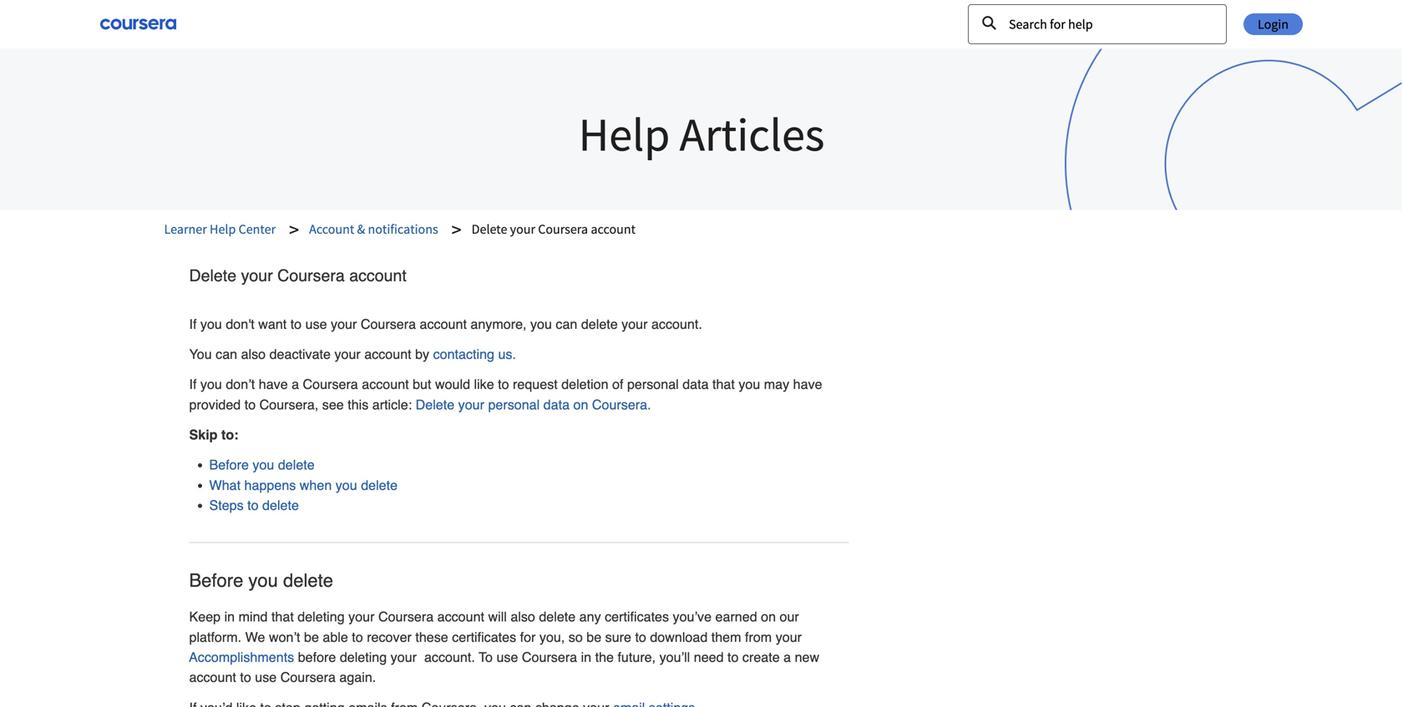 Task type: describe. For each thing, give the bounding box(es) containing it.
2 have from the left
[[793, 377, 822, 392]]

notifications
[[368, 221, 438, 238]]

before
[[298, 650, 336, 665]]

us.
[[498, 347, 516, 362]]

you've
[[673, 610, 712, 625]]

on inside keep in mind that deleting your coursera account will also delete any certificates you've earned on our platform. we won't be able to recover these certificates for you, so be sure to download them from your accomplishments
[[761, 610, 776, 625]]

coursera inside list
[[538, 221, 588, 238]]

any
[[579, 610, 601, 625]]

account
[[309, 221, 354, 238]]

request
[[513, 377, 558, 392]]

like
[[474, 377, 494, 392]]

future,
[[618, 650, 656, 665]]

delete for "delete your personal data on coursera." link in the left of the page
[[416, 397, 455, 413]]

provided
[[189, 397, 241, 413]]

from
[[745, 630, 772, 645]]

you up 'provided'
[[200, 377, 222, 392]]

0 vertical spatial also
[[241, 347, 266, 362]]

skip to:
[[189, 427, 239, 443]]

you up happens
[[253, 457, 274, 473]]

1 vertical spatial use
[[497, 650, 518, 665]]

&
[[357, 221, 365, 238]]

we
[[245, 630, 265, 645]]

want
[[258, 317, 287, 332]]

to right able
[[352, 630, 363, 645]]

before you delete
[[189, 570, 333, 591]]

new
[[795, 650, 820, 665]]

you up mind
[[248, 570, 278, 591]]

deactivate
[[269, 347, 331, 362]]

learner help center link
[[164, 220, 289, 239]]

learner help center
[[164, 221, 276, 238]]

data inside if you don't have a coursera account but would like to request deletion of personal data that you may have provided to coursera, see this article:
[[683, 377, 709, 392]]

coursera inside if you don't have a coursera account but would like to request deletion of personal data that you may have provided to coursera, see this article:
[[303, 377, 358, 392]]

none field inside help articles banner
[[968, 4, 1227, 44]]

when
[[300, 478, 332, 493]]

1 vertical spatial certificates
[[452, 630, 516, 645]]

of
[[612, 377, 624, 392]]

anymore,
[[471, 317, 527, 332]]

you left 'may'
[[739, 377, 760, 392]]

you
[[189, 347, 212, 362]]

0 vertical spatial use
[[305, 317, 327, 332]]

1 be from the left
[[304, 630, 319, 645]]

keep
[[189, 610, 221, 625]]

delete up what happens when you delete "link"
[[278, 457, 315, 473]]

before you delete what happens when you delete steps to delete
[[209, 457, 398, 513]]

don't
[[226, 317, 255, 332]]

by
[[415, 347, 429, 362]]

learner
[[164, 221, 207, 238]]

before deleting your  account. to use coursera in the future, you'll need to create a new account to use coursera again.
[[189, 650, 820, 686]]

personal inside if you don't have a coursera account but would like to request deletion of personal data that you may have provided to coursera, see this article:
[[627, 377, 679, 392]]

delete down happens
[[262, 498, 299, 513]]

to inside before you delete what happens when you delete steps to delete
[[247, 498, 259, 513]]

login button
[[1244, 13, 1303, 35]]

to down them
[[728, 650, 739, 665]]

mind
[[239, 610, 268, 625]]

0 horizontal spatial on
[[573, 397, 588, 413]]

see
[[322, 397, 344, 413]]

accomplishments link
[[189, 650, 294, 665]]

need
[[694, 650, 724, 665]]

a inside if you don't have a coursera account but would like to request deletion of personal data that you may have provided to coursera, see this article:
[[292, 377, 299, 392]]

earned
[[715, 610, 757, 625]]

in inside keep in mind that deleting your coursera account will also delete any certificates you've earned on our platform. we won't be able to recover these certificates for you, so be sure to download them from your accomplishments
[[224, 610, 235, 625]]

download
[[650, 630, 708, 645]]

help articles
[[579, 105, 825, 164]]

center
[[239, 221, 276, 238]]

these
[[415, 630, 448, 645]]

0 vertical spatial account.
[[652, 317, 702, 332]]

delete for delete your coursera account link
[[472, 221, 507, 238]]

create
[[743, 650, 780, 665]]

so
[[569, 630, 583, 645]]

if you don't want to use your coursera account anymore, you can delete your account.
[[189, 317, 702, 332]]

1 horizontal spatial delete your coursera account
[[472, 221, 636, 238]]

to up future,
[[635, 630, 646, 645]]

them
[[711, 630, 741, 645]]

articles
[[680, 105, 825, 164]]

delete up deletion
[[581, 317, 618, 332]]

recover
[[367, 630, 412, 645]]

will
[[488, 610, 507, 625]]

in inside before deleting your  account. to use coursera in the future, you'll need to create a new account to use coursera again.
[[581, 650, 592, 665]]

deleting inside keep in mind that deleting your coursera account will also delete any certificates you've earned on our platform. we won't be able to recover these certificates for you, so be sure to download them from your accomplishments
[[298, 610, 345, 625]]

contacting
[[433, 347, 495, 362]]

but
[[413, 377, 431, 392]]

0 horizontal spatial data
[[544, 397, 570, 413]]

would
[[435, 377, 470, 392]]

if you don't have a coursera account but would like to request deletion of personal data that you may have provided to coursera, see this article:
[[189, 377, 822, 413]]

login
[[1258, 16, 1289, 33]]

delete your coursera account link
[[452, 220, 642, 239]]

won't
[[269, 630, 300, 645]]

you,
[[540, 630, 565, 645]]



Task type: vqa. For each thing, say whether or not it's contained in the screenshot.
If you don't have a Coursera account but would like to request deletion of personal data that you may have provided to Coursera, see this article:
yes



Task type: locate. For each thing, give the bounding box(es) containing it.
account inside before deleting your  account. to use coursera in the future, you'll need to create a new account to use coursera again.
[[189, 670, 236, 686]]

0 horizontal spatial personal
[[488, 397, 540, 413]]

you right 'when'
[[336, 478, 357, 493]]

2 be from the left
[[587, 630, 602, 645]]

before for before you delete
[[189, 570, 243, 591]]

can up deletion
[[556, 317, 578, 332]]

0 horizontal spatial certificates
[[452, 630, 516, 645]]

deleting up able
[[298, 610, 345, 625]]

if up you
[[189, 317, 197, 332]]

also up for
[[511, 610, 535, 625]]

if for if you don't want to use your coursera account anymore, you can delete your account.
[[189, 317, 197, 332]]

0 vertical spatial help
[[579, 105, 670, 164]]

0 horizontal spatial help
[[210, 221, 236, 238]]

you
[[200, 317, 222, 332], [530, 317, 552, 332], [200, 377, 222, 392], [739, 377, 760, 392], [253, 457, 274, 473], [336, 478, 357, 493], [248, 570, 278, 591]]

help
[[579, 105, 670, 164], [210, 221, 236, 238]]

keep in mind that deleting your coursera account will also delete any certificates you've earned on our platform. we won't be able to recover these certificates for you, so be sure to download them from your accomplishments
[[189, 610, 802, 665]]

0 vertical spatial certificates
[[605, 610, 669, 625]]

also inside keep in mind that deleting your coursera account will also delete any certificates you've earned on our platform. we won't be able to recover these certificates for you, so be sure to download them from your accomplishments
[[511, 610, 535, 625]]

1 horizontal spatial be
[[587, 630, 602, 645]]

a inside before deleting your  account. to use coursera in the future, you'll need to create a new account to use coursera again.
[[784, 650, 791, 665]]

0 horizontal spatial a
[[292, 377, 299, 392]]

1 vertical spatial help
[[210, 221, 236, 238]]

1 horizontal spatial on
[[761, 610, 776, 625]]

coursera inside keep in mind that deleting your coursera account will also delete any certificates you've earned on our platform. we won't be able to recover these certificates for you, so be sure to download them from your accomplishments
[[378, 610, 434, 625]]

on
[[573, 397, 588, 413], [761, 610, 776, 625]]

coursera,
[[259, 397, 319, 413]]

0 horizontal spatial be
[[304, 630, 319, 645]]

use
[[305, 317, 327, 332], [497, 650, 518, 665], [255, 670, 277, 686]]

0 vertical spatial before
[[209, 457, 249, 473]]

0 vertical spatial delete
[[472, 221, 507, 238]]

2 if from the top
[[189, 377, 197, 392]]

account inside list
[[591, 221, 636, 238]]

our
[[780, 610, 799, 625]]

data down request
[[544, 397, 570, 413]]

in left the
[[581, 650, 592, 665]]

account inside keep in mind that deleting your coursera account will also delete any certificates you've earned on our platform. we won't be able to recover these certificates for you, so be sure to download them from your accomplishments
[[437, 610, 485, 625]]

before inside before you delete what happens when you delete steps to delete
[[209, 457, 249, 473]]

personal down request
[[488, 397, 540, 413]]

you'll
[[660, 650, 690, 665]]

article:
[[372, 397, 412, 413]]

delete your personal data on coursera. link
[[416, 397, 651, 413]]

to down accomplishments link
[[240, 670, 251, 686]]

list containing learner help center
[[164, 220, 874, 239]]

delete
[[581, 317, 618, 332], [278, 457, 315, 473], [361, 478, 398, 493], [262, 498, 299, 513], [283, 570, 333, 591], [539, 610, 576, 625]]

use up deactivate
[[305, 317, 327, 332]]

delete inside keep in mind that deleting your coursera account will also delete any certificates you've earned on our platform. we won't be able to recover these certificates for you, so be sure to download them from your accomplishments
[[539, 610, 576, 625]]

1 vertical spatial a
[[784, 650, 791, 665]]

account & notifications
[[309, 221, 438, 238]]

be
[[304, 630, 319, 645], [587, 630, 602, 645]]

0 vertical spatial if
[[189, 317, 197, 332]]

also up don't
[[241, 347, 266, 362]]

1 horizontal spatial delete
[[416, 397, 455, 413]]

delete up the you,
[[539, 610, 576, 625]]

delete
[[472, 221, 507, 238], [189, 266, 237, 285], [416, 397, 455, 413]]

None field
[[968, 4, 1227, 44]]

be right the so
[[587, 630, 602, 645]]

platform.
[[189, 630, 242, 645]]

0 vertical spatial data
[[683, 377, 709, 392]]

0 horizontal spatial account.
[[424, 650, 475, 665]]

on down deletion
[[573, 397, 588, 413]]

help inside banner
[[579, 105, 670, 164]]

Search for help text field
[[968, 4, 1227, 44]]

before you delete link
[[209, 457, 315, 473]]

0 vertical spatial delete your coursera account
[[472, 221, 636, 238]]

1 horizontal spatial have
[[793, 377, 822, 392]]

delete right 'when'
[[361, 478, 398, 493]]

to right like
[[498, 377, 509, 392]]

accomplishments
[[189, 650, 294, 665]]

1 vertical spatial delete
[[189, 266, 237, 285]]

to down don't
[[245, 397, 256, 413]]

1 vertical spatial before
[[189, 570, 243, 591]]

1 vertical spatial if
[[189, 377, 197, 392]]

2 vertical spatial delete
[[416, 397, 455, 413]]

0 horizontal spatial delete your coursera account
[[189, 266, 407, 285]]

a
[[292, 377, 299, 392], [784, 650, 791, 665]]

delete up the won't
[[283, 570, 333, 591]]

account & notifications link
[[289, 220, 452, 239]]

have right 'may'
[[793, 377, 822, 392]]

you left don't
[[200, 317, 222, 332]]

0 vertical spatial in
[[224, 610, 235, 625]]

you can also deactivate your account by contacting us.
[[189, 347, 516, 362]]

sure
[[605, 630, 632, 645]]

2 vertical spatial use
[[255, 670, 277, 686]]

1 vertical spatial on
[[761, 610, 776, 625]]

1 vertical spatial account.
[[424, 650, 475, 665]]

0 horizontal spatial use
[[255, 670, 277, 686]]

deleting
[[298, 610, 345, 625], [340, 650, 387, 665]]

that inside if you don't have a coursera account but would like to request deletion of personal data that you may have provided to coursera, see this article:
[[713, 377, 735, 392]]

your
[[510, 221, 535, 238], [241, 266, 273, 285], [331, 317, 357, 332], [622, 317, 648, 332], [335, 347, 361, 362], [458, 397, 484, 413], [348, 610, 375, 625], [776, 630, 802, 645]]

1 vertical spatial in
[[581, 650, 592, 665]]

0 vertical spatial that
[[713, 377, 735, 392]]

1 horizontal spatial personal
[[627, 377, 679, 392]]

that inside keep in mind that deleting your coursera account will also delete any certificates you've earned on our platform. we won't be able to recover these certificates for you, so be sure to download them from your accomplishments
[[271, 610, 294, 625]]

0 horizontal spatial have
[[259, 377, 288, 392]]

have up coursera,
[[259, 377, 288, 392]]

before up keep
[[189, 570, 243, 591]]

account inside if you don't have a coursera account but would like to request deletion of personal data that you may have provided to coursera, see this article:
[[362, 377, 409, 392]]

1 horizontal spatial a
[[784, 650, 791, 665]]

before up what
[[209, 457, 249, 473]]

able
[[323, 630, 348, 645]]

1 vertical spatial data
[[544, 397, 570, 413]]

the
[[595, 650, 614, 665]]

in
[[224, 610, 235, 625], [581, 650, 592, 665]]

delete your coursera account
[[472, 221, 636, 238], [189, 266, 407, 285]]

you right anymore,
[[530, 317, 552, 332]]

1 if from the top
[[189, 317, 197, 332]]

to:
[[221, 427, 239, 443]]

0 horizontal spatial delete
[[189, 266, 237, 285]]

1 horizontal spatial also
[[511, 610, 535, 625]]

deleting up again.
[[340, 650, 387, 665]]

to down happens
[[247, 498, 259, 513]]

1 horizontal spatial certificates
[[605, 610, 669, 625]]

happens
[[244, 478, 296, 493]]

0 horizontal spatial can
[[216, 347, 237, 362]]

use down accomplishments link
[[255, 670, 277, 686]]

1 have from the left
[[259, 377, 288, 392]]

0 horizontal spatial also
[[241, 347, 266, 362]]

1 horizontal spatial use
[[305, 317, 327, 332]]

don't
[[226, 377, 255, 392]]

help articles banner
[[0, 0, 1403, 210]]

0 vertical spatial on
[[573, 397, 588, 413]]

if up 'provided'
[[189, 377, 197, 392]]

for
[[520, 630, 536, 645]]

that
[[713, 377, 735, 392], [271, 610, 294, 625]]

skip
[[189, 427, 218, 443]]

can right you
[[216, 347, 237, 362]]

that up the won't
[[271, 610, 294, 625]]

2 horizontal spatial use
[[497, 650, 518, 665]]

0 vertical spatial deleting
[[298, 610, 345, 625]]

certificates
[[605, 610, 669, 625], [452, 630, 516, 645]]

1 vertical spatial deleting
[[340, 650, 387, 665]]

this
[[348, 397, 369, 413]]

deleting inside before deleting your  account. to use coursera in the future, you'll need to create a new account to use coursera again.
[[340, 650, 387, 665]]

1 horizontal spatial in
[[581, 650, 592, 665]]

may
[[764, 377, 790, 392]]

delete inside delete your coursera account link
[[472, 221, 507, 238]]

1 vertical spatial can
[[216, 347, 237, 362]]

list
[[164, 220, 874, 239]]

0 horizontal spatial in
[[224, 610, 235, 625]]

1 vertical spatial also
[[511, 610, 535, 625]]

what happens when you delete link
[[209, 478, 398, 493]]

in left mind
[[224, 610, 235, 625]]

0 vertical spatial can
[[556, 317, 578, 332]]

if for if you don't have a coursera account but would like to request deletion of personal data that you may have provided to coursera, see this article:
[[189, 377, 197, 392]]

1 vertical spatial delete your coursera account
[[189, 266, 407, 285]]

coursera.
[[592, 397, 651, 413]]

1 horizontal spatial data
[[683, 377, 709, 392]]

certificates up sure on the left bottom of the page
[[605, 610, 669, 625]]

what
[[209, 478, 241, 493]]

0 horizontal spatial that
[[271, 610, 294, 625]]

1 vertical spatial that
[[271, 610, 294, 625]]

on left our
[[761, 610, 776, 625]]

personal right of
[[627, 377, 679, 392]]

before
[[209, 457, 249, 473], [189, 570, 243, 591]]

use right to
[[497, 650, 518, 665]]

1 horizontal spatial account.
[[652, 317, 702, 332]]

account. inside before deleting your  account. to use coursera in the future, you'll need to create a new account to use coursera again.
[[424, 650, 475, 665]]

before for before you delete what happens when you delete steps to delete
[[209, 457, 249, 473]]

certificates up to
[[452, 630, 516, 645]]

again.
[[339, 670, 376, 686]]

steps to delete link
[[209, 498, 299, 513]]

1 horizontal spatial help
[[579, 105, 670, 164]]

contacting us. link
[[433, 347, 516, 362]]

2 horizontal spatial delete
[[472, 221, 507, 238]]

0 vertical spatial a
[[292, 377, 299, 392]]

1 horizontal spatial can
[[556, 317, 578, 332]]

1 horizontal spatial that
[[713, 377, 735, 392]]

also
[[241, 347, 266, 362], [511, 610, 535, 625]]

be up before
[[304, 630, 319, 645]]

1 vertical spatial personal
[[488, 397, 540, 413]]

delete your personal data on coursera.
[[416, 397, 651, 413]]

deletion
[[562, 377, 609, 392]]

a up coursera,
[[292, 377, 299, 392]]

account
[[591, 221, 636, 238], [349, 266, 407, 285], [420, 317, 467, 332], [364, 347, 412, 362], [362, 377, 409, 392], [437, 610, 485, 625], [189, 670, 236, 686]]

that left 'may'
[[713, 377, 735, 392]]

steps
[[209, 498, 244, 513]]

0 vertical spatial personal
[[627, 377, 679, 392]]

a left the new
[[784, 650, 791, 665]]

can
[[556, 317, 578, 332], [216, 347, 237, 362]]

to
[[290, 317, 302, 332], [498, 377, 509, 392], [245, 397, 256, 413], [247, 498, 259, 513], [352, 630, 363, 645], [635, 630, 646, 645], [728, 650, 739, 665], [240, 670, 251, 686]]

to
[[479, 650, 493, 665]]

personal
[[627, 377, 679, 392], [488, 397, 540, 413]]

data right of
[[683, 377, 709, 392]]

coursera
[[538, 221, 588, 238], [277, 266, 345, 285], [361, 317, 416, 332], [303, 377, 358, 392], [378, 610, 434, 625], [522, 650, 577, 665], [280, 670, 336, 686]]

if inside if you don't have a coursera account but would like to request deletion of personal data that you may have provided to coursera, see this article:
[[189, 377, 197, 392]]

to right want
[[290, 317, 302, 332]]



